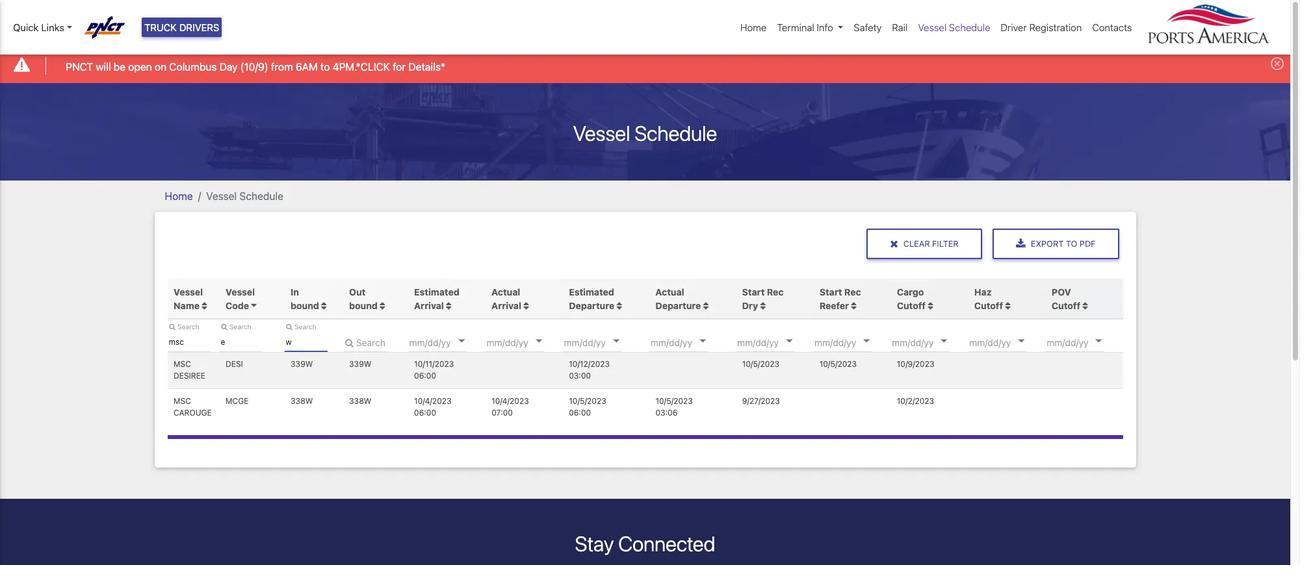 Task type: locate. For each thing, give the bounding box(es) containing it.
bound for out
[[349, 300, 378, 311]]

2 horizontal spatial open calendar image
[[613, 340, 620, 343]]

vessel
[[918, 21, 947, 33], [573, 121, 630, 145], [206, 190, 237, 202], [174, 287, 203, 298], [226, 287, 255, 298]]

links
[[41, 21, 64, 33]]

estimated inside estimated departure
[[569, 287, 614, 298]]

3 mm/dd/yy field from the left
[[563, 333, 641, 352]]

truck
[[144, 21, 177, 33]]

terminal info
[[777, 21, 833, 33]]

cutoff for pov
[[1052, 300, 1081, 311]]

arrival inside estimated arrival
[[414, 300, 444, 311]]

reefer
[[820, 300, 849, 311]]

truck drivers
[[144, 21, 219, 33]]

mm/dd/yy field down reefer
[[813, 333, 892, 352]]

0 vertical spatial home link
[[735, 15, 772, 40]]

cutoff
[[897, 300, 926, 311], [975, 300, 1003, 311], [1052, 300, 1081, 311]]

2 arrival from the left
[[492, 300, 521, 311]]

10/4/2023 down "10/11/2023 06:00"
[[414, 396, 452, 406]]

0 horizontal spatial open calendar image
[[458, 340, 465, 343]]

0 horizontal spatial cutoff
[[897, 300, 926, 311]]

2 10/4/2023 from the left
[[492, 396, 529, 406]]

10/9/2023
[[897, 360, 935, 370]]

10/5/2023
[[742, 360, 780, 370], [820, 360, 857, 370], [569, 396, 606, 406], [656, 396, 693, 406]]

home
[[741, 21, 767, 33], [165, 190, 193, 202]]

1 bound from the left
[[291, 300, 319, 311]]

msc inside msc carouge
[[174, 396, 191, 406]]

mm/dd/yy field for 1st open calendar icon from the right
[[563, 333, 641, 352]]

1 rec from the left
[[767, 287, 784, 298]]

msc up carouge
[[174, 396, 191, 406]]

quick links link
[[13, 20, 72, 35]]

mm/dd/yy field for second open calendar icon from the right
[[485, 333, 563, 352]]

1 cutoff from the left
[[897, 300, 926, 311]]

06:00
[[414, 372, 436, 381], [414, 408, 436, 418], [569, 408, 591, 418]]

0 horizontal spatial open calendar image
[[700, 340, 706, 343]]

msc
[[174, 360, 191, 370], [174, 396, 191, 406]]

vessel schedule
[[918, 21, 991, 33], [573, 121, 717, 145], [206, 190, 283, 202]]

0 horizontal spatial bound
[[291, 300, 319, 311]]

start for dry
[[742, 287, 765, 298]]

bound inside out bound
[[349, 300, 378, 311]]

estimated
[[414, 287, 460, 298], [569, 287, 614, 298]]

10/4/2023 06:00
[[414, 396, 452, 418]]

1 horizontal spatial departure
[[656, 300, 701, 311]]

actual inside actual arrival
[[492, 287, 520, 298]]

departure for estimated
[[569, 300, 615, 311]]

msc carouge
[[174, 396, 212, 418]]

truck drivers link
[[142, 18, 222, 37]]

start up reefer
[[820, 287, 842, 298]]

0 horizontal spatial actual
[[492, 287, 520, 298]]

5 mm/dd/yy field from the left
[[736, 333, 814, 352]]

0 horizontal spatial start
[[742, 287, 765, 298]]

06:00 down "10/11/2023 06:00"
[[414, 408, 436, 418]]

1 horizontal spatial 10/4/2023
[[492, 396, 529, 406]]

2 actual from the left
[[656, 287, 684, 298]]

1 horizontal spatial home
[[741, 21, 767, 33]]

10/5/2023 03:06
[[656, 396, 693, 418]]

1 vertical spatial msc
[[174, 396, 191, 406]]

10/4/2023
[[414, 396, 452, 406], [492, 396, 529, 406]]

1 horizontal spatial estimated
[[569, 287, 614, 298]]

1 339w from the left
[[291, 360, 313, 370]]

2 mm/dd/yy field from the left
[[485, 333, 563, 352]]

2 vertical spatial schedule
[[240, 190, 283, 202]]

10/5/2023 up 9/27/2023
[[742, 360, 780, 370]]

start inside start rec dry
[[742, 287, 765, 298]]

2 msc from the top
[[174, 396, 191, 406]]

bound
[[291, 300, 319, 311], [349, 300, 378, 311]]

1 actual from the left
[[492, 287, 520, 298]]

3 cutoff from the left
[[1052, 300, 1081, 311]]

1 departure from the left
[[569, 300, 615, 311]]

2 horizontal spatial vessel schedule
[[918, 21, 991, 33]]

0 vertical spatial schedule
[[949, 21, 991, 33]]

1 msc from the top
[[174, 360, 191, 370]]

0 horizontal spatial 338w
[[291, 396, 313, 406]]

1 horizontal spatial open calendar image
[[786, 340, 793, 343]]

carouge
[[174, 408, 212, 418]]

actual departure
[[656, 287, 701, 311]]

start
[[742, 287, 765, 298], [820, 287, 842, 298]]

0 vertical spatial msc
[[174, 360, 191, 370]]

msc up "desiree"
[[174, 360, 191, 370]]

1 start from the left
[[742, 287, 765, 298]]

dry
[[742, 300, 758, 311]]

mm/dd/yy field for second open calendar image from the right
[[649, 333, 727, 352]]

1 horizontal spatial 338w
[[349, 396, 371, 406]]

in bound
[[291, 287, 321, 311]]

0 horizontal spatial schedule
[[240, 190, 283, 202]]

rec inside start rec reefer
[[845, 287, 861, 298]]

drivers
[[179, 21, 219, 33]]

be
[[114, 61, 126, 73]]

1 horizontal spatial schedule
[[635, 121, 717, 145]]

mm/dd/yy field down actual arrival
[[485, 333, 563, 352]]

start inside start rec reefer
[[820, 287, 842, 298]]

06:00 down 10/11/2023
[[414, 372, 436, 381]]

1 vertical spatial home link
[[165, 190, 193, 202]]

mm/dd/yy field
[[408, 333, 486, 352], [485, 333, 563, 352], [563, 333, 641, 352], [649, 333, 727, 352], [736, 333, 814, 352], [813, 333, 892, 352]]

open calendar image
[[458, 340, 465, 343], [536, 340, 542, 343], [613, 340, 620, 343]]

bound down in
[[291, 300, 319, 311]]

open calendar image
[[700, 340, 706, 343], [786, 340, 793, 343]]

mm/dd/yy field up 10/11/2023
[[408, 333, 486, 352]]

pov
[[1052, 287, 1071, 298]]

06:00 inside "10/11/2023 06:00"
[[414, 372, 436, 381]]

estimated departure
[[569, 287, 615, 311]]

2 open calendar image from the left
[[786, 340, 793, 343]]

1 horizontal spatial bound
[[349, 300, 378, 311]]

start up dry
[[742, 287, 765, 298]]

10/11/2023 06:00
[[414, 360, 454, 381]]

2 start from the left
[[820, 287, 842, 298]]

departure
[[569, 300, 615, 311], [656, 300, 701, 311]]

1 open calendar image from the left
[[700, 340, 706, 343]]

columbus
[[169, 61, 217, 73]]

desi
[[226, 360, 243, 370]]

1 horizontal spatial 339w
[[349, 360, 371, 370]]

bound inside in bound
[[291, 300, 319, 311]]

1 horizontal spatial vessel schedule
[[573, 121, 717, 145]]

2 cutoff from the left
[[975, 300, 1003, 311]]

cutoff down haz
[[975, 300, 1003, 311]]

actual inside actual departure
[[656, 287, 684, 298]]

actual for actual arrival
[[492, 287, 520, 298]]

1 horizontal spatial rec
[[845, 287, 861, 298]]

rec inside start rec dry
[[767, 287, 784, 298]]

open
[[128, 61, 152, 73]]

1 horizontal spatial open calendar image
[[536, 340, 542, 343]]

0 horizontal spatial estimated
[[414, 287, 460, 298]]

stay
[[575, 532, 614, 557]]

will
[[96, 61, 111, 73]]

connected
[[618, 532, 716, 557]]

None field
[[167, 333, 210, 352], [219, 333, 262, 352], [284, 333, 327, 352], [343, 333, 386, 352], [167, 333, 210, 352], [219, 333, 262, 352], [284, 333, 327, 352], [343, 333, 386, 352]]

4 mm/dd/yy field from the left
[[649, 333, 727, 352]]

03:06
[[656, 408, 678, 418]]

start for reefer
[[820, 287, 842, 298]]

schedule
[[949, 21, 991, 33], [635, 121, 717, 145], [240, 190, 283, 202]]

bound for in
[[291, 300, 319, 311]]

1 arrival from the left
[[414, 300, 444, 311]]

msc for msc carouge
[[174, 396, 191, 406]]

mm/dd/yy field down actual departure
[[649, 333, 727, 352]]

1 338w from the left
[[291, 396, 313, 406]]

2 vertical spatial vessel schedule
[[206, 190, 283, 202]]

0 horizontal spatial rec
[[767, 287, 784, 298]]

1 estimated from the left
[[414, 287, 460, 298]]

2 open calendar image from the left
[[536, 340, 542, 343]]

06:00 down 03:00
[[569, 408, 591, 418]]

safety link
[[849, 15, 887, 40]]

2 339w from the left
[[349, 360, 371, 370]]

07:00
[[492, 408, 513, 418]]

cutoff down pov
[[1052, 300, 1081, 311]]

actual for actual departure
[[656, 287, 684, 298]]

0 horizontal spatial arrival
[[414, 300, 444, 311]]

actual
[[492, 287, 520, 298], [656, 287, 684, 298]]

desiree
[[174, 372, 205, 381]]

home link
[[735, 15, 772, 40], [165, 190, 193, 202]]

rec
[[767, 287, 784, 298], [845, 287, 861, 298]]

pov cutoff
[[1052, 287, 1081, 311]]

cutoff down cargo
[[897, 300, 926, 311]]

06:00 inside 10/4/2023 06:00
[[414, 408, 436, 418]]

2 departure from the left
[[656, 300, 701, 311]]

1 10/4/2023 from the left
[[414, 396, 452, 406]]

vessel name
[[174, 287, 203, 311]]

1 horizontal spatial home link
[[735, 15, 772, 40]]

1 horizontal spatial actual
[[656, 287, 684, 298]]

1 mm/dd/yy field from the left
[[408, 333, 486, 352]]

2 horizontal spatial cutoff
[[1052, 300, 1081, 311]]

06:00 inside 10/5/2023 06:00
[[569, 408, 591, 418]]

0 vertical spatial vessel schedule
[[918, 21, 991, 33]]

2 horizontal spatial schedule
[[949, 21, 991, 33]]

2 estimated from the left
[[569, 287, 614, 298]]

1 horizontal spatial cutoff
[[975, 300, 1003, 311]]

msc inside msc desiree
[[174, 360, 191, 370]]

cargo cutoff
[[897, 287, 926, 311]]

mm/dd/yy field down dry
[[736, 333, 814, 352]]

1 vertical spatial home
[[165, 190, 193, 202]]

0 horizontal spatial 10/4/2023
[[414, 396, 452, 406]]

0 horizontal spatial home link
[[165, 190, 193, 202]]

0 horizontal spatial home
[[165, 190, 193, 202]]

estimated for arrival
[[414, 287, 460, 298]]

0 horizontal spatial 339w
[[291, 360, 313, 370]]

0 horizontal spatial departure
[[569, 300, 615, 311]]

10/5/2023 down 03:00
[[569, 396, 606, 406]]

arrival for estimated arrival
[[414, 300, 444, 311]]

10/4/2023 up '07:00'
[[492, 396, 529, 406]]

06:00 for 10/11/2023 06:00
[[414, 372, 436, 381]]

cutoff for haz
[[975, 300, 1003, 311]]

10/11/2023
[[414, 360, 454, 370]]

339w
[[291, 360, 313, 370], [349, 360, 371, 370]]

2 bound from the left
[[349, 300, 378, 311]]

2 338w from the left
[[349, 396, 371, 406]]

out
[[349, 287, 366, 298]]

2 rec from the left
[[845, 287, 861, 298]]

1 horizontal spatial arrival
[[492, 300, 521, 311]]

338w
[[291, 396, 313, 406], [349, 396, 371, 406]]

contacts link
[[1087, 15, 1138, 40]]

10/5/2023 06:00
[[569, 396, 606, 418]]

info
[[817, 21, 833, 33]]

mm/dd/yy field up 10/12/2023
[[563, 333, 641, 352]]

rec for start rec dry
[[767, 287, 784, 298]]

bound down out
[[349, 300, 378, 311]]

1 open calendar image from the left
[[458, 340, 465, 343]]

1 horizontal spatial start
[[820, 287, 842, 298]]

4pm.*click
[[333, 61, 390, 73]]



Task type: vqa. For each thing, say whether or not it's contained in the screenshot.


Task type: describe. For each thing, give the bounding box(es) containing it.
10/4/2023 for 06:00
[[414, 396, 452, 406]]

vessel schedule link
[[913, 15, 996, 40]]

10/5/2023 down reefer
[[820, 360, 857, 370]]

from
[[271, 61, 293, 73]]

in
[[291, 287, 299, 298]]

haz cutoff
[[975, 287, 1003, 311]]

arrival for actual arrival
[[492, 300, 521, 311]]

mm/dd/yy field for 3rd open calendar icon from right
[[408, 333, 486, 352]]

terminal info link
[[772, 15, 849, 40]]

03:00
[[569, 372, 591, 381]]

rail link
[[887, 15, 913, 40]]

msc desiree
[[174, 360, 205, 381]]

rec for start rec reefer
[[845, 287, 861, 298]]

10/2/2023
[[897, 396, 934, 406]]

10/12/2023 03:00
[[569, 360, 610, 381]]

contacts
[[1093, 21, 1132, 33]]

day
[[220, 61, 238, 73]]

out bound
[[349, 287, 380, 311]]

safety
[[854, 21, 882, 33]]

name
[[174, 300, 200, 311]]

driver registration link
[[996, 15, 1087, 40]]

mcge
[[226, 396, 249, 406]]

cutoff for cargo
[[897, 300, 926, 311]]

quick
[[13, 21, 39, 33]]

estimated arrival
[[414, 287, 460, 311]]

estimated for departure
[[569, 287, 614, 298]]

rail
[[892, 21, 908, 33]]

3 open calendar image from the left
[[613, 340, 620, 343]]

haz
[[975, 287, 992, 298]]

mm/dd/yy field for first open calendar image from the right
[[736, 333, 814, 352]]

quick links
[[13, 21, 64, 33]]

pnct
[[66, 61, 93, 73]]

registration
[[1030, 21, 1082, 33]]

terminal
[[777, 21, 815, 33]]

cargo
[[897, 287, 924, 298]]

(10/9)
[[240, 61, 268, 73]]

9/27/2023
[[742, 396, 780, 406]]

start rec dry
[[742, 287, 784, 311]]

6am
[[296, 61, 318, 73]]

6 mm/dd/yy field from the left
[[813, 333, 892, 352]]

download image
[[1016, 239, 1026, 249]]

0 horizontal spatial vessel schedule
[[206, 190, 283, 202]]

for
[[393, 61, 406, 73]]

to
[[321, 61, 330, 73]]

pnct will be open on columbus day (10/9) from 6am to 4pm.*click for details* alert
[[0, 48, 1291, 83]]

10/4/2023 for 07:00
[[492, 396, 529, 406]]

06:00 for 10/4/2023 06:00
[[414, 408, 436, 418]]

departure for actual
[[656, 300, 701, 311]]

driver
[[1001, 21, 1027, 33]]

10/5/2023 up "03:06"
[[656, 396, 693, 406]]

close image
[[890, 239, 898, 249]]

pnct will be open on columbus day (10/9) from 6am to 4pm.*click for details*
[[66, 61, 446, 73]]

stay connected
[[575, 532, 716, 557]]

1 vertical spatial schedule
[[635, 121, 717, 145]]

vessel code
[[226, 287, 255, 311]]

start rec reefer
[[820, 287, 861, 311]]

10/12/2023
[[569, 360, 610, 370]]

close image
[[1271, 57, 1284, 70]]

pnct will be open on columbus day (10/9) from 6am to 4pm.*click for details* link
[[66, 59, 446, 75]]

details*
[[409, 61, 446, 73]]

driver registration
[[1001, 21, 1082, 33]]

code
[[226, 300, 249, 311]]

on
[[155, 61, 167, 73]]

actual arrival
[[492, 287, 521, 311]]

06:00 for 10/5/2023 06:00
[[569, 408, 591, 418]]

0 vertical spatial home
[[741, 21, 767, 33]]

1 vertical spatial vessel schedule
[[573, 121, 717, 145]]

10/4/2023 07:00
[[492, 396, 529, 418]]

msc for msc desiree
[[174, 360, 191, 370]]



